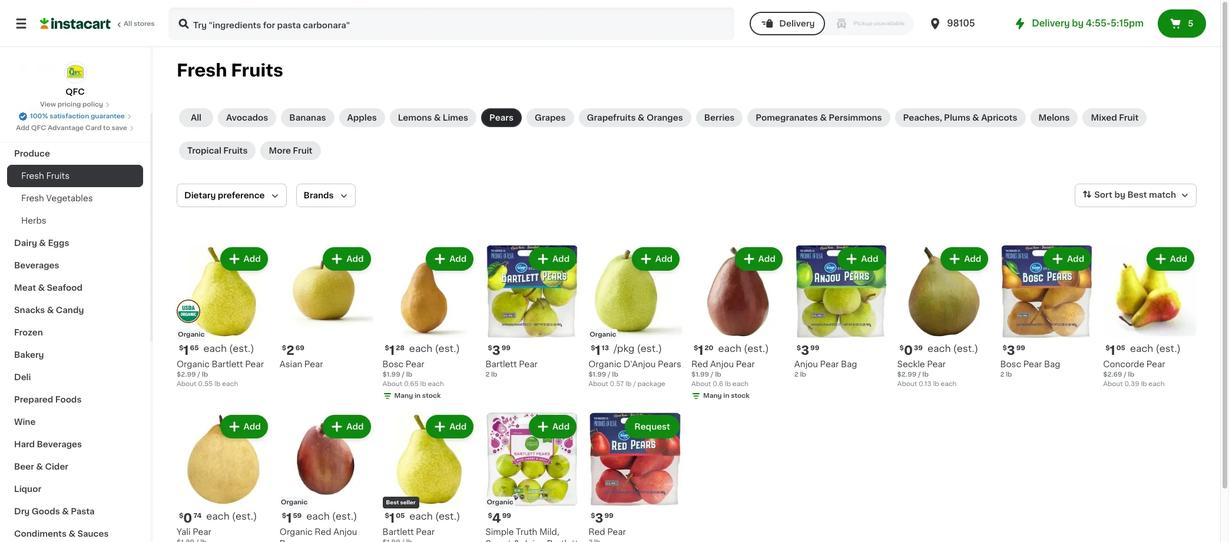 Task type: describe. For each thing, give the bounding box(es) containing it.
apples
[[347, 114, 377, 122]]

apples link
[[339, 108, 385, 127]]

juicy
[[522, 540, 545, 542]]

about inside red anjou pear $1.99 / lb about 0.6 lb each
[[691, 381, 711, 387]]

stores
[[134, 21, 155, 27]]

fresh for fresh fruits link
[[21, 172, 44, 180]]

in for $1.99
[[415, 393, 421, 399]]

each inside $1.65 each (estimated) "element"
[[203, 344, 227, 353]]

pear inside organic bartlett pear $2.99 / lb about 0.55 lb each
[[245, 360, 264, 369]]

snacks & candy link
[[7, 299, 143, 322]]

$ 3 99 up red pear
[[591, 512, 614, 525]]

anjou pear bag 2 lb
[[794, 360, 857, 378]]

(est.) for bartlett pear
[[435, 512, 460, 521]]

0 vertical spatial fruits
[[231, 62, 283, 79]]

2 inside the bartlett pear 2 lb
[[486, 371, 490, 378]]

100%
[[30, 113, 48, 120]]

$2.99 inside organic bartlett pear $2.99 / lb about 0.55 lb each
[[177, 371, 196, 378]]

organic inside organic bartlett pear $2.99 / lb about 0.55 lb each
[[177, 360, 210, 369]]

$1.65 each (estimated) element
[[177, 343, 270, 359]]

snacks
[[14, 306, 45, 314]]

$ up bosc pear bag 2 lb
[[1003, 345, 1007, 351]]

match
[[1149, 191, 1176, 199]]

1 for organic bartlett pear
[[183, 344, 189, 357]]

/ inside seckle pear $2.99 / lb about 0.13 lb each
[[918, 371, 921, 378]]

package
[[638, 381, 665, 387]]

each up concorde
[[1130, 344, 1153, 353]]

$ inside $ 4 99
[[488, 513, 492, 519]]

each inside $0.39 each (estimated) element
[[928, 344, 951, 353]]

beer & cider link
[[7, 456, 143, 478]]

meat
[[14, 284, 36, 292]]

bosc for $1.99
[[383, 360, 404, 369]]

thanksgiving link
[[7, 120, 143, 143]]

dietary preference
[[184, 191, 265, 200]]

1 vertical spatial fruits
[[223, 147, 248, 155]]

(est.) for organic d'anjou pears
[[637, 344, 662, 353]]

preference
[[218, 191, 265, 200]]

organic bartlett pear $2.99 / lb about 0.55 lb each
[[177, 360, 264, 387]]

about inside organic bartlett pear $2.99 / lb about 0.55 lb each
[[177, 381, 196, 387]]

$ 1 65
[[179, 344, 199, 357]]

$1.99 for red
[[691, 371, 709, 378]]

99 for bosc
[[1016, 345, 1025, 351]]

each inside bosc pear $1.99 / lb about 0.65 lb each
[[428, 381, 444, 387]]

brands
[[304, 191, 334, 200]]

$ 4 99
[[488, 512, 511, 525]]

each inside the $1.28 each (estimated) element
[[409, 344, 432, 353]]

policy
[[82, 101, 103, 108]]

& left pasta
[[62, 508, 69, 516]]

$ 0 74
[[179, 512, 202, 525]]

$1.59 each (estimated) element
[[280, 511, 373, 526]]

1 for bosc pear
[[389, 344, 395, 357]]

view pricing policy link
[[40, 100, 110, 110]]

$2.99 inside seckle pear $2.99 / lb about 0.13 lb each
[[897, 371, 917, 378]]

$ 3 99 for anjou
[[797, 344, 819, 357]]

$ up concorde
[[1106, 345, 1110, 351]]

product group containing 2
[[280, 245, 373, 370]]

0 horizontal spatial qfc
[[31, 125, 46, 131]]

deli
[[14, 373, 31, 382]]

request button
[[626, 416, 678, 437]]

(est.) for concorde pear
[[1156, 344, 1181, 353]]

$2.69
[[1103, 372, 1122, 378]]

$ inside "$ 1 59"
[[282, 513, 286, 519]]

berries
[[704, 114, 735, 122]]

each inside $1.20 each (estimated) element
[[718, 344, 741, 353]]

pomegranates
[[756, 114, 818, 122]]

seller
[[400, 500, 416, 505]]

bananas
[[289, 114, 326, 122]]

0.13
[[919, 381, 931, 387]]

beverages inside 'link'
[[37, 441, 82, 449]]

each (est.) for red anjou pear
[[718, 344, 769, 353]]

/ left package on the right bottom of the page
[[633, 381, 636, 387]]

bartlett pear
[[383, 528, 435, 536]]

/ inside organic bartlett pear $2.99 / lb about 0.55 lb each
[[197, 371, 200, 378]]

dietary
[[184, 191, 216, 200]]

each inside seckle pear $2.99 / lb about 0.13 lb each
[[941, 381, 957, 387]]

each (est.) for yali pear
[[206, 512, 257, 521]]

brands button
[[296, 184, 355, 207]]

0 vertical spatial beverages
[[14, 261, 59, 270]]

lb inside bosc pear bag 2 lb
[[1006, 371, 1012, 378]]

tropical fruits link
[[179, 141, 256, 160]]

lists link
[[7, 55, 143, 79]]

mixed
[[1091, 114, 1117, 122]]

meat & seafood
[[14, 284, 82, 292]]

2 vertical spatial fruits
[[46, 172, 69, 180]]

pear for bosc pear $1.99 / lb about 0.65 lb each
[[406, 360, 424, 369]]

sauces
[[77, 530, 109, 538]]

buy
[[33, 39, 50, 48]]

each (est.) for bosc pear
[[409, 344, 460, 353]]

item badge image
[[177, 300, 200, 324]]

99 up red pear
[[605, 513, 614, 519]]

anjou inside anjou pear bag 2 lb
[[794, 360, 818, 369]]

again
[[60, 39, 83, 48]]

pear for asian pear
[[304, 360, 323, 369]]

hard beverages
[[14, 441, 82, 449]]

each inside the $1.59 each (estimated) element
[[306, 512, 330, 521]]

fresh fruits link
[[7, 165, 143, 187]]

herbs
[[21, 217, 46, 225]]

beer & cider
[[14, 463, 68, 471]]

best match
[[1127, 191, 1176, 199]]

74
[[193, 513, 202, 519]]

advantage
[[48, 125, 84, 131]]

/ inside red anjou pear $1.99 / lb about 0.6 lb each
[[711, 371, 713, 378]]

melons link
[[1030, 108, 1078, 127]]

1 horizontal spatial qfc
[[66, 88, 85, 96]]

pear inside red anjou pear $1.99 / lb about 0.6 lb each
[[736, 360, 755, 369]]

lb inside the bartlett pear 2 lb
[[491, 371, 497, 378]]

best for best seller
[[386, 500, 399, 505]]

each (est.) for organic red anjou pear
[[306, 512, 357, 521]]

bartlett for bartlett pear 2 lb
[[486, 360, 517, 369]]

/ up the 0.57
[[608, 372, 611, 378]]

all stores
[[124, 21, 155, 27]]

grapefruits & oranges
[[587, 114, 683, 122]]

grapes
[[535, 114, 566, 122]]

organic up the 59
[[281, 499, 308, 506]]

100% satisfaction guarantee
[[30, 113, 125, 120]]

pear inside organic red anjou pear
[[280, 540, 298, 542]]

& for sauces
[[69, 530, 75, 538]]

add qfc advantage card to save
[[16, 125, 127, 131]]

0 vertical spatial fresh fruits
[[177, 62, 283, 79]]

all for all stores
[[124, 21, 132, 27]]

& right plums
[[972, 114, 979, 122]]

$ 1 59
[[282, 512, 302, 525]]

by for delivery
[[1072, 19, 1084, 28]]

$ down best seller
[[385, 513, 389, 519]]

each (est.) for organic bartlett pear
[[203, 344, 254, 353]]

1 for organic red anjou pear
[[286, 512, 292, 525]]

beer
[[14, 463, 34, 471]]

1 for organic d'anjou pears
[[595, 344, 601, 357]]

pears inside organic d'anjou pears $1.99 / lb about 0.57 lb / package
[[658, 360, 681, 369]]

frozen link
[[7, 322, 143, 344]]

best for best match
[[1127, 191, 1147, 199]]

1 for bartlett pear
[[389, 512, 395, 525]]

5
[[1188, 19, 1193, 28]]

many in stock for $1.99
[[394, 393, 441, 399]]

grapefruits
[[587, 114, 636, 122]]

2 inside anjou pear bag 2 lb
[[794, 371, 798, 378]]

foods
[[55, 396, 82, 404]]

request
[[634, 423, 670, 431]]

wine link
[[7, 411, 143, 433]]

produce link
[[7, 143, 143, 165]]

to
[[103, 125, 110, 131]]

3 for bartlett
[[492, 344, 500, 357]]

$ up anjou pear bag 2 lb
[[797, 345, 801, 351]]

fruit for mixed fruit
[[1119, 114, 1139, 122]]

5 button
[[1158, 9, 1206, 38]]

seckle
[[897, 360, 925, 369]]

grapes link
[[527, 108, 574, 127]]

prepared foods link
[[7, 389, 143, 411]]

condiments
[[14, 530, 67, 538]]

each (est.) for concorde pear
[[1130, 344, 1181, 353]]

bartlett for bartlett pear
[[383, 528, 414, 536]]

bag for bosc pear bag
[[1044, 360, 1060, 369]]

$0.74 each (estimated) element
[[177, 511, 270, 526]]

cider
[[45, 463, 68, 471]]

red inside organic red anjou pear
[[315, 528, 331, 536]]

& for candy
[[47, 306, 54, 314]]

$1.99 for organic
[[588, 372, 606, 378]]

simple truth mild, sweet & juicy bartlet
[[486, 528, 578, 542]]

instacart logo image
[[40, 16, 111, 31]]

& for eggs
[[39, 239, 46, 247]]

organic d'anjou pears $1.99 / lb about 0.57 lb / package
[[588, 360, 681, 387]]

/ inside bosc pear $1.99 / lb about 0.65 lb each
[[402, 371, 405, 378]]

$ 1 13
[[591, 344, 609, 357]]

organic up the 65 at the bottom left
[[178, 331, 205, 338]]

d'anjou
[[623, 360, 656, 369]]

Best match Sort by field
[[1075, 184, 1197, 207]]

bag for anjou pear bag
[[841, 360, 857, 369]]

& for persimmons
[[820, 114, 827, 122]]

hard beverages link
[[7, 433, 143, 456]]

$ inside $ 1 20
[[694, 345, 698, 351]]

many in stock for pear
[[703, 393, 750, 399]]

& for oranges
[[638, 114, 645, 122]]

about inside seckle pear $2.99 / lb about 0.13 lb each
[[897, 381, 917, 387]]

many for anjou
[[703, 393, 722, 399]]

organic inside product group
[[487, 499, 513, 506]]

dairy
[[14, 239, 37, 247]]

lemons
[[398, 114, 432, 122]]

organic inside organic d'anjou pears $1.99 / lb about 0.57 lb / package
[[588, 360, 621, 369]]

about inside the concorde pear $2.69 / lb about 0.39 lb each
[[1103, 381, 1123, 387]]

pricing
[[58, 101, 81, 108]]

organic red anjou pear
[[280, 528, 357, 542]]

each inside $0.74 each (estimated) element
[[206, 512, 230, 521]]

sweet
[[486, 540, 511, 542]]

red for red anjou pear $1.99 / lb about 0.6 lb each
[[691, 360, 708, 369]]

liquor
[[14, 485, 41, 494]]



Task type: vqa. For each thing, say whether or not it's contained in the screenshot.
"Snacks" in the left bottom of the page
yes



Task type: locate. For each thing, give the bounding box(es) containing it.
$1.05 each (estimated) element for bartlett pear
[[383, 511, 476, 526]]

$1.99 inside organic d'anjou pears $1.99 / lb about 0.57 lb / package
[[588, 372, 606, 378]]

1 horizontal spatial $1.99
[[588, 372, 606, 378]]

$ left the 65 at the bottom left
[[179, 345, 183, 351]]

$1.20 each (estimated) element
[[691, 343, 785, 359]]

2 inside bosc pear bag 2 lb
[[1000, 371, 1004, 378]]

dairy & eggs
[[14, 239, 69, 247]]

many in stock down 0.6
[[703, 393, 750, 399]]

13
[[602, 345, 609, 351]]

each inside organic bartlett pear $2.99 / lb about 0.55 lb each
[[222, 381, 238, 387]]

oranges
[[647, 114, 683, 122]]

2 bag from the left
[[1044, 360, 1060, 369]]

red for red pear
[[588, 528, 605, 536]]

many down 0.65
[[394, 393, 413, 399]]

card
[[85, 125, 102, 131]]

wine
[[14, 418, 36, 426]]

organic
[[178, 331, 205, 338], [590, 331, 616, 338], [177, 360, 210, 369], [588, 360, 621, 369], [281, 499, 308, 506], [487, 499, 513, 506], [280, 528, 313, 536]]

delivery inside 'link'
[[1032, 19, 1070, 28]]

/ down concorde
[[1124, 372, 1127, 378]]

& for seafood
[[38, 284, 45, 292]]

1 horizontal spatial $2.99
[[897, 371, 917, 378]]

2 bosc from the left
[[1000, 360, 1021, 369]]

pear inside bosc pear bag 2 lb
[[1023, 360, 1042, 369]]

& inside "link"
[[36, 463, 43, 471]]

1 horizontal spatial anjou
[[710, 360, 734, 369]]

1 vertical spatial all
[[191, 114, 201, 122]]

pear for bartlett pear 2 lb
[[519, 360, 538, 369]]

0 horizontal spatial $2.99
[[177, 371, 196, 378]]

truth
[[516, 528, 537, 536]]

$ 2 69
[[282, 344, 304, 357]]

qfc link
[[64, 61, 86, 98]]

& left sauces
[[69, 530, 75, 538]]

all up tropical
[[191, 114, 201, 122]]

each (est.) up organic bartlett pear $2.99 / lb about 0.55 lb each
[[203, 344, 254, 353]]

fresh up herbs
[[21, 194, 44, 203]]

$ up red pear
[[591, 513, 595, 519]]

about down $2.69
[[1103, 381, 1123, 387]]

3 about from the left
[[691, 381, 711, 387]]

organic down $ 1 13
[[588, 360, 621, 369]]

1 left 13
[[595, 344, 601, 357]]

1 vertical spatial beverages
[[37, 441, 82, 449]]

pear for concorde pear $2.69 / lb about 0.39 lb each
[[1147, 360, 1165, 369]]

1 horizontal spatial $ 1 05
[[1106, 344, 1125, 357]]

bosc for bag
[[1000, 360, 1021, 369]]

05 for concorde pear
[[1116, 345, 1125, 351]]

0 inside $0.74 each (estimated) element
[[183, 512, 192, 525]]

vegetables
[[46, 194, 93, 203]]

red down $ 1 20
[[691, 360, 708, 369]]

about inside organic d'anjou pears $1.99 / lb about 0.57 lb / package
[[588, 381, 608, 387]]

fresh up all link
[[177, 62, 227, 79]]

herbs link
[[7, 210, 143, 232]]

/ up 0.65
[[402, 371, 405, 378]]

1 inside "element"
[[183, 344, 189, 357]]

1 vertical spatial best
[[386, 500, 399, 505]]

$ left 74
[[179, 513, 183, 519]]

each right the 65 at the bottom left
[[203, 344, 227, 353]]

$ up simple
[[488, 513, 492, 519]]

fruit right more
[[293, 147, 312, 155]]

0 horizontal spatial anjou
[[333, 528, 357, 536]]

it
[[52, 39, 58, 48]]

$ 0 39
[[900, 344, 923, 357]]

in for pear
[[723, 393, 729, 399]]

avocados link
[[218, 108, 276, 127]]

satisfaction
[[50, 113, 89, 120]]

05 up concorde
[[1116, 345, 1125, 351]]

1 vertical spatial pears
[[658, 360, 681, 369]]

& left oranges
[[638, 114, 645, 122]]

(est.) for organic bartlett pear
[[229, 344, 254, 353]]

1 left the 59
[[286, 512, 292, 525]]

4 about from the left
[[897, 381, 917, 387]]

1 many in stock from the left
[[394, 393, 441, 399]]

1 many from the left
[[394, 393, 413, 399]]

28
[[396, 345, 404, 351]]

pears right limes
[[489, 114, 514, 122]]

pasta
[[71, 508, 95, 516]]

0 vertical spatial fresh
[[177, 62, 227, 79]]

0 vertical spatial by
[[1072, 19, 1084, 28]]

0 horizontal spatial $1.99
[[383, 371, 400, 378]]

sort
[[1094, 191, 1113, 199]]

asian pear
[[280, 360, 323, 369]]

$ 1 05 up concorde
[[1106, 344, 1125, 357]]

6 about from the left
[[1103, 381, 1123, 387]]

peaches,
[[903, 114, 942, 122]]

Search field
[[170, 8, 733, 39]]

$ inside $ 0 39
[[900, 345, 904, 351]]

/ inside the concorde pear $2.69 / lb about 0.39 lb each
[[1124, 372, 1127, 378]]

bag
[[841, 360, 857, 369], [1044, 360, 1060, 369]]

pear for bartlett pear
[[416, 528, 435, 536]]

1 up concorde
[[1110, 344, 1115, 357]]

(est.) for bosc pear
[[435, 344, 460, 353]]

qfc
[[66, 88, 85, 96], [31, 125, 46, 131]]

best inside field
[[1127, 191, 1147, 199]]

1 horizontal spatial bosc
[[1000, 360, 1021, 369]]

0 vertical spatial all
[[124, 21, 132, 27]]

$ inside $ 1 13
[[591, 345, 595, 351]]

& inside simple truth mild, sweet & juicy bartlet
[[513, 540, 520, 542]]

many in stock
[[394, 393, 441, 399], [703, 393, 750, 399]]

2 many in stock from the left
[[703, 393, 750, 399]]

$ 3 99 up anjou pear bag 2 lb
[[797, 344, 819, 357]]

pears
[[489, 114, 514, 122], [658, 360, 681, 369]]

0 horizontal spatial $1.05 each (estimated) element
[[383, 511, 476, 526]]

(est.) inside $1.65 each (estimated) "element"
[[229, 344, 254, 353]]

stock down red anjou pear $1.99 / lb about 0.6 lb each
[[731, 393, 750, 399]]

seckle pear $2.99 / lb about 0.13 lb each
[[897, 360, 957, 387]]

0 horizontal spatial 0
[[183, 512, 192, 525]]

many for pear
[[394, 393, 413, 399]]

0 horizontal spatial delivery
[[779, 19, 815, 28]]

0 horizontal spatial bag
[[841, 360, 857, 369]]

$ 3 99 for bartlett
[[488, 344, 511, 357]]

3 $1.99 from the left
[[588, 372, 606, 378]]

fruits up 'fresh vegetables'
[[46, 172, 69, 180]]

05 down best seller
[[396, 513, 405, 519]]

/pkg
[[614, 344, 635, 353]]

frozen
[[14, 329, 43, 337]]

$ 3 99 up the bartlett pear 2 lb
[[488, 344, 511, 357]]

3 for bosc
[[1007, 344, 1015, 357]]

1 horizontal spatial bartlett
[[383, 528, 414, 536]]

recipes
[[14, 105, 49, 113]]

each inside the concorde pear $2.69 / lb about 0.39 lb each
[[1149, 381, 1165, 387]]

buy it again link
[[7, 32, 143, 55]]

99 up the bartlett pear 2 lb
[[502, 345, 511, 351]]

& for limes
[[434, 114, 441, 122]]

1 horizontal spatial 05
[[1116, 345, 1125, 351]]

$ up the bartlett pear 2 lb
[[488, 345, 492, 351]]

0 horizontal spatial fruit
[[293, 147, 312, 155]]

peaches, plums & apricots
[[903, 114, 1017, 122]]

1 left 20
[[698, 344, 704, 357]]

$ inside $ 0 74
[[179, 513, 183, 519]]

$1.13 per package (estimated) element
[[588, 343, 682, 359]]

(est.) up bosc pear $1.99 / lb about 0.65 lb each
[[435, 344, 460, 353]]

1 vertical spatial $1.05 each (estimated) element
[[383, 511, 476, 526]]

each right 0.39
[[1149, 381, 1165, 387]]

99 for anjou
[[810, 345, 819, 351]]

each inside red anjou pear $1.99 / lb about 0.6 lb each
[[733, 381, 749, 387]]

each (est.) for bartlett pear
[[409, 512, 460, 521]]

pear inside anjou pear bag 2 lb
[[820, 360, 839, 369]]

pear for anjou pear bag 2 lb
[[820, 360, 839, 369]]

red pear
[[588, 528, 626, 536]]

0 horizontal spatial 05
[[396, 513, 405, 519]]

3 up anjou pear bag 2 lb
[[801, 344, 809, 357]]

about left 0.65
[[383, 381, 402, 387]]

pear inside bosc pear $1.99 / lb about 0.65 lb each
[[406, 360, 424, 369]]

pear inside the bartlett pear 2 lb
[[519, 360, 538, 369]]

$1.99 inside red anjou pear $1.99 / lb about 0.6 lb each
[[691, 371, 709, 378]]

(est.) for yali pear
[[232, 512, 257, 521]]

pear
[[245, 360, 264, 369], [304, 360, 323, 369], [406, 360, 424, 369], [519, 360, 538, 369], [736, 360, 755, 369], [820, 360, 839, 369], [927, 360, 946, 369], [1023, 360, 1042, 369], [1147, 360, 1165, 369], [193, 528, 211, 536], [416, 528, 435, 536], [607, 528, 626, 536], [280, 540, 298, 542]]

each (est.) inside $1.20 each (estimated) element
[[718, 344, 769, 353]]

$1.05 each (estimated) element for concorde pear
[[1103, 343, 1197, 359]]

delivery by 4:55-5:15pm link
[[1013, 16, 1144, 31]]

(est.) up red anjou pear $1.99 / lb about 0.6 lb each
[[744, 344, 769, 353]]

0 horizontal spatial many
[[394, 393, 413, 399]]

all for all
[[191, 114, 201, 122]]

lemons & limes
[[398, 114, 468, 122]]

& for cider
[[36, 463, 43, 471]]

(est.) up organic red anjou pear
[[332, 512, 357, 521]]

best left match
[[1127, 191, 1147, 199]]

about left the 0.57
[[588, 381, 608, 387]]

tropical
[[187, 147, 221, 155]]

all stores link
[[40, 7, 155, 40]]

0 vertical spatial $ 1 05
[[1106, 344, 1125, 357]]

(est.) for seckle pear
[[953, 344, 978, 353]]

1 vertical spatial qfc
[[31, 125, 46, 131]]

0 horizontal spatial many in stock
[[394, 393, 441, 399]]

tropical fruits
[[187, 147, 248, 155]]

1 horizontal spatial red
[[588, 528, 605, 536]]

0 horizontal spatial pears
[[489, 114, 514, 122]]

0 left 74
[[183, 512, 192, 525]]

persimmons
[[829, 114, 882, 122]]

many down 0.6
[[703, 393, 722, 399]]

/pkg (est.)
[[614, 344, 662, 353]]

(est.) inside the $1.59 each (estimated) element
[[332, 512, 357, 521]]

0 vertical spatial 0
[[904, 344, 913, 357]]

by inside field
[[1115, 191, 1125, 199]]

prepared foods
[[14, 396, 82, 404]]

2
[[286, 344, 294, 357], [486, 371, 490, 378], [794, 371, 798, 378], [1000, 371, 1004, 378]]

/
[[197, 371, 200, 378], [402, 371, 405, 378], [711, 371, 713, 378], [918, 371, 921, 378], [608, 372, 611, 378], [1124, 372, 1127, 378], [633, 381, 636, 387]]

all inside all stores link
[[124, 21, 132, 27]]

meat & seafood link
[[7, 277, 143, 299]]

& right beer
[[36, 463, 43, 471]]

0 vertical spatial 05
[[1116, 345, 1125, 351]]

bartlett inside organic bartlett pear $2.99 / lb about 0.55 lb each
[[212, 360, 243, 369]]

each (est.) up the concorde pear $2.69 / lb about 0.39 lb each
[[1130, 344, 1181, 353]]

organic up 13
[[590, 331, 616, 338]]

1 horizontal spatial all
[[191, 114, 201, 122]]

pears up package on the right bottom of the page
[[658, 360, 681, 369]]

0 vertical spatial best
[[1127, 191, 1147, 199]]

(est.) inside $0.39 each (estimated) element
[[953, 344, 978, 353]]

$ 1 05 for concorde pear
[[1106, 344, 1125, 357]]

fresh fruits up 'fresh vegetables'
[[21, 172, 69, 180]]

1 in from the left
[[415, 393, 421, 399]]

1 vertical spatial $ 1 05
[[385, 512, 405, 525]]

0.39
[[1125, 381, 1139, 387]]

1 horizontal spatial many in stock
[[703, 393, 750, 399]]

pear for yali pear
[[193, 528, 211, 536]]

39
[[914, 345, 923, 351]]

each (est.) for seckle pear
[[928, 344, 978, 353]]

each right 0.55
[[222, 381, 238, 387]]

(est.) inside the $1.28 each (estimated) element
[[435, 344, 460, 353]]

0 horizontal spatial red
[[315, 528, 331, 536]]

yali pear
[[177, 528, 211, 536]]

bag inside bosc pear bag 2 lb
[[1044, 360, 1060, 369]]

qfc down 100% on the left
[[31, 125, 46, 131]]

$1.99 inside bosc pear $1.99 / lb about 0.65 lb each
[[383, 371, 400, 378]]

each (est.) right 74
[[206, 512, 257, 521]]

0 horizontal spatial best
[[386, 500, 399, 505]]

red inside red anjou pear $1.99 / lb about 0.6 lb each
[[691, 360, 708, 369]]

bosc inside bosc pear $1.99 / lb about 0.65 lb each
[[383, 360, 404, 369]]

$1.99 down $ 1 20
[[691, 371, 709, 378]]

1 horizontal spatial by
[[1115, 191, 1125, 199]]

(est.) up the concorde pear $2.69 / lb about 0.39 lb each
[[1156, 344, 1181, 353]]

1 horizontal spatial 0
[[904, 344, 913, 357]]

fresh for the fresh vegetables link
[[21, 194, 44, 203]]

(est.) for organic red anjou pear
[[332, 512, 357, 521]]

by left 4:55-
[[1072, 19, 1084, 28]]

3 for anjou
[[801, 344, 809, 357]]

bakery
[[14, 351, 44, 359]]

3 up the bartlett pear 2 lb
[[492, 344, 500, 357]]

(est.) up organic bartlett pear $2.99 / lb about 0.55 lb each
[[229, 344, 254, 353]]

1 horizontal spatial fruit
[[1119, 114, 1139, 122]]

more
[[269, 147, 291, 155]]

2 horizontal spatial bartlett
[[486, 360, 517, 369]]

0 horizontal spatial in
[[415, 393, 421, 399]]

stock for pear
[[422, 393, 441, 399]]

best left seller
[[386, 500, 399, 505]]

1 stock from the left
[[422, 393, 441, 399]]

2 horizontal spatial anjou
[[794, 360, 818, 369]]

2 $1.99 from the left
[[691, 371, 709, 378]]

add qfc advantage card to save link
[[16, 124, 134, 133]]

1 horizontal spatial delivery
[[1032, 19, 1070, 28]]

fruit for more fruit
[[293, 147, 312, 155]]

0 vertical spatial pears
[[489, 114, 514, 122]]

99 inside $ 4 99
[[502, 513, 511, 519]]

bartlett inside the bartlett pear 2 lb
[[486, 360, 517, 369]]

1 horizontal spatial fresh fruits
[[177, 62, 283, 79]]

all inside all link
[[191, 114, 201, 122]]

by right sort
[[1115, 191, 1125, 199]]

apricots
[[981, 114, 1017, 122]]

2 horizontal spatial red
[[691, 360, 708, 369]]

(est.) up seckle pear $2.99 / lb about 0.13 lb each
[[953, 344, 978, 353]]

0 vertical spatial $1.05 each (estimated) element
[[1103, 343, 1197, 359]]

$ left the 59
[[282, 513, 286, 519]]

each (est.) inside $1.65 each (estimated) "element"
[[203, 344, 254, 353]]

organic down "$ 1 65"
[[177, 360, 210, 369]]

red
[[691, 360, 708, 369], [315, 528, 331, 536], [588, 528, 605, 536]]

plums
[[944, 114, 970, 122]]

bag inside anjou pear bag 2 lb
[[841, 360, 857, 369]]

bosc inside bosc pear bag 2 lb
[[1000, 360, 1021, 369]]

organic inside organic red anjou pear
[[280, 528, 313, 536]]

& left persimmons
[[820, 114, 827, 122]]

0 vertical spatial qfc
[[66, 88, 85, 96]]

1 horizontal spatial in
[[723, 393, 729, 399]]

(est.) for red anjou pear
[[744, 344, 769, 353]]

beverages down dairy & eggs at the left of the page
[[14, 261, 59, 270]]

stock for anjou
[[731, 393, 750, 399]]

product group containing 4
[[486, 413, 579, 542]]

0 horizontal spatial bosc
[[383, 360, 404, 369]]

1 bosc from the left
[[383, 360, 404, 369]]

add button
[[221, 249, 267, 270], [324, 249, 370, 270], [427, 249, 473, 270], [530, 249, 576, 270], [633, 249, 678, 270], [736, 249, 781, 270], [839, 249, 884, 270], [942, 249, 987, 270], [1045, 249, 1090, 270], [1148, 249, 1193, 270], [221, 416, 267, 437], [324, 416, 370, 437], [427, 416, 473, 437], [530, 416, 576, 437]]

3 up red pear
[[595, 512, 603, 525]]

in down 0.65
[[415, 393, 421, 399]]

1 horizontal spatial many
[[703, 393, 722, 399]]

all left stores
[[124, 21, 132, 27]]

(est.) inside $1.13 per package (estimated) element
[[637, 344, 662, 353]]

deli link
[[7, 366, 143, 389]]

1 vertical spatial 0
[[183, 512, 192, 525]]

lb inside anjou pear bag 2 lb
[[800, 371, 806, 378]]

0 horizontal spatial by
[[1072, 19, 1084, 28]]

1 horizontal spatial $1.05 each (estimated) element
[[1103, 343, 1197, 359]]

$ inside $ 1 28
[[385, 345, 389, 351]]

1 vertical spatial 05
[[396, 513, 405, 519]]

pear for red pear
[[607, 528, 626, 536]]

2 horizontal spatial $1.99
[[691, 371, 709, 378]]

$1.28 each (estimated) element
[[383, 343, 476, 359]]

0 horizontal spatial fresh fruits
[[21, 172, 69, 180]]

organic up $ 4 99
[[487, 499, 513, 506]]

1 down best seller
[[389, 512, 395, 525]]

each (est.) up bosc pear $1.99 / lb about 0.65 lb each
[[409, 344, 460, 353]]

5 about from the left
[[588, 381, 608, 387]]

fruit inside 'link'
[[293, 147, 312, 155]]

about left 0.55
[[177, 381, 196, 387]]

fruits up avocados link
[[231, 62, 283, 79]]

(est.) inside $0.74 each (estimated) element
[[232, 512, 257, 521]]

dry goods & pasta
[[14, 508, 95, 516]]

(est.) inside $1.20 each (estimated) element
[[744, 344, 769, 353]]

0 horizontal spatial stock
[[422, 393, 441, 399]]

0 for yali pear
[[183, 512, 192, 525]]

by inside 'link'
[[1072, 19, 1084, 28]]

0 inside $0.39 each (estimated) element
[[904, 344, 913, 357]]

$ left 39
[[900, 345, 904, 351]]

1 horizontal spatial stock
[[731, 393, 750, 399]]

each right 39
[[928, 344, 951, 353]]

mild,
[[539, 528, 559, 536]]

organic down "$ 1 59"
[[280, 528, 313, 536]]

&
[[434, 114, 441, 122], [638, 114, 645, 122], [820, 114, 827, 122], [972, 114, 979, 122], [39, 239, 46, 247], [38, 284, 45, 292], [47, 306, 54, 314], [36, 463, 43, 471], [62, 508, 69, 516], [69, 530, 75, 538], [513, 540, 520, 542]]

2 inside product group
[[286, 344, 294, 357]]

1 vertical spatial fresh fruits
[[21, 172, 69, 180]]

1 vertical spatial fresh
[[21, 172, 44, 180]]

about left 0.6
[[691, 381, 711, 387]]

$ 3 99 for bosc
[[1003, 344, 1025, 357]]

(est.) up the 'd'anjou'
[[637, 344, 662, 353]]

about inside bosc pear $1.99 / lb about 0.65 lb each
[[383, 381, 402, 387]]

0 horizontal spatial bartlett
[[212, 360, 243, 369]]

1 about from the left
[[177, 381, 196, 387]]

service type group
[[750, 12, 914, 35]]

sort by
[[1094, 191, 1125, 199]]

bartlett
[[212, 360, 243, 369], [486, 360, 517, 369], [383, 528, 414, 536]]

1 $1.99 from the left
[[383, 371, 400, 378]]

1 bag from the left
[[841, 360, 857, 369]]

pomegranates & persimmons link
[[748, 108, 890, 127]]

grapefruits & oranges link
[[579, 108, 691, 127]]

$1.05 each (estimated) element
[[1103, 343, 1197, 359], [383, 511, 476, 526]]

1 horizontal spatial bag
[[1044, 360, 1060, 369]]

product group
[[177, 245, 270, 389], [280, 245, 373, 370], [383, 245, 476, 403], [486, 245, 579, 380], [588, 245, 682, 389], [691, 245, 785, 403], [794, 245, 888, 380], [897, 245, 991, 389], [1000, 245, 1094, 380], [1103, 245, 1197, 389], [177, 413, 270, 542], [280, 413, 373, 542], [383, 413, 476, 542], [486, 413, 579, 542], [588, 413, 682, 542]]

$ 1 20
[[694, 344, 713, 357]]

1 vertical spatial fruit
[[293, 147, 312, 155]]

05
[[1116, 345, 1125, 351], [396, 513, 405, 519]]

pear for bosc pear bag 2 lb
[[1023, 360, 1042, 369]]

delivery inside button
[[779, 19, 815, 28]]

anjou inside red anjou pear $1.99 / lb about 0.6 lb each
[[710, 360, 734, 369]]

pear for seckle pear $2.99 / lb about 0.13 lb each
[[927, 360, 946, 369]]

in
[[415, 393, 421, 399], [723, 393, 729, 399]]

each right 28
[[409, 344, 432, 353]]

bosc
[[383, 360, 404, 369], [1000, 360, 1021, 369]]

each down seller
[[409, 512, 433, 521]]

0 for seckle pear
[[904, 344, 913, 357]]

each right 0.65
[[428, 381, 444, 387]]

fresh down produce
[[21, 172, 44, 180]]

beverages up "cider"
[[37, 441, 82, 449]]

$ left 13
[[591, 345, 595, 351]]

99 right 4
[[502, 513, 511, 519]]

$1.99 down $ 1 13
[[588, 372, 606, 378]]

$0.39 each (estimated) element
[[897, 343, 991, 359]]

None search field
[[168, 7, 735, 40]]

each right 20
[[718, 344, 741, 353]]

1 $2.99 from the left
[[177, 371, 196, 378]]

prepared
[[14, 396, 53, 404]]

2 in from the left
[[723, 393, 729, 399]]

each (est.) inside $0.74 each (estimated) element
[[206, 512, 257, 521]]

each right 74
[[206, 512, 230, 521]]

1 vertical spatial by
[[1115, 191, 1125, 199]]

05 for bartlett pear
[[396, 513, 405, 519]]

each (est.) inside $0.39 each (estimated) element
[[928, 344, 978, 353]]

2 stock from the left
[[731, 393, 750, 399]]

0.57
[[610, 381, 624, 387]]

each (est.) inside the $1.28 each (estimated) element
[[409, 344, 460, 353]]

pear inside the concorde pear $2.69 / lb about 0.39 lb each
[[1147, 360, 1165, 369]]

59
[[293, 513, 302, 519]]

& right meat
[[38, 284, 45, 292]]

98105
[[947, 19, 975, 28]]

99 for bartlett
[[502, 345, 511, 351]]

pear inside seckle pear $2.99 / lb about 0.13 lb each
[[927, 360, 946, 369]]

delivery for delivery
[[779, 19, 815, 28]]

qfc logo image
[[64, 61, 86, 84]]

many in stock down 0.65
[[394, 393, 441, 399]]

$ inside "$ 1 65"
[[179, 345, 183, 351]]

$ 1 05 for bartlett pear
[[385, 512, 405, 525]]

0 horizontal spatial $ 1 05
[[385, 512, 405, 525]]

$1.99
[[383, 371, 400, 378], [691, 371, 709, 378], [588, 372, 606, 378]]

each up organic red anjou pear
[[306, 512, 330, 521]]

each (est.) inside the $1.59 each (estimated) element
[[306, 512, 357, 521]]

anjou inside organic red anjou pear
[[333, 528, 357, 536]]

bosc pear bag 2 lb
[[1000, 360, 1060, 378]]

delivery for delivery by 4:55-5:15pm
[[1032, 19, 1070, 28]]

liquor link
[[7, 478, 143, 501]]

$ inside "$ 2 69"
[[282, 345, 286, 351]]

1 horizontal spatial best
[[1127, 191, 1147, 199]]

2 about from the left
[[383, 381, 402, 387]]

1 horizontal spatial pears
[[658, 360, 681, 369]]

0 horizontal spatial all
[[124, 21, 132, 27]]

each (est.) up red anjou pear $1.99 / lb about 0.6 lb each
[[718, 344, 769, 353]]

100% satisfaction guarantee button
[[18, 110, 132, 121]]

2 vertical spatial fresh
[[21, 194, 44, 203]]

qfc up view pricing policy 'link'
[[66, 88, 85, 96]]

lists
[[33, 63, 53, 71]]

by for sort
[[1115, 191, 1125, 199]]

1 for red anjou pear
[[698, 344, 704, 357]]

/ up 0.55
[[197, 371, 200, 378]]

$ left 20
[[694, 345, 698, 351]]

2 $2.99 from the left
[[897, 371, 917, 378]]

1 for concorde pear
[[1110, 344, 1115, 357]]

beverages link
[[7, 254, 143, 277]]

buy it again
[[33, 39, 83, 48]]

2 many from the left
[[703, 393, 722, 399]]

0 vertical spatial fruit
[[1119, 114, 1139, 122]]

by
[[1072, 19, 1084, 28], [1115, 191, 1125, 199]]



